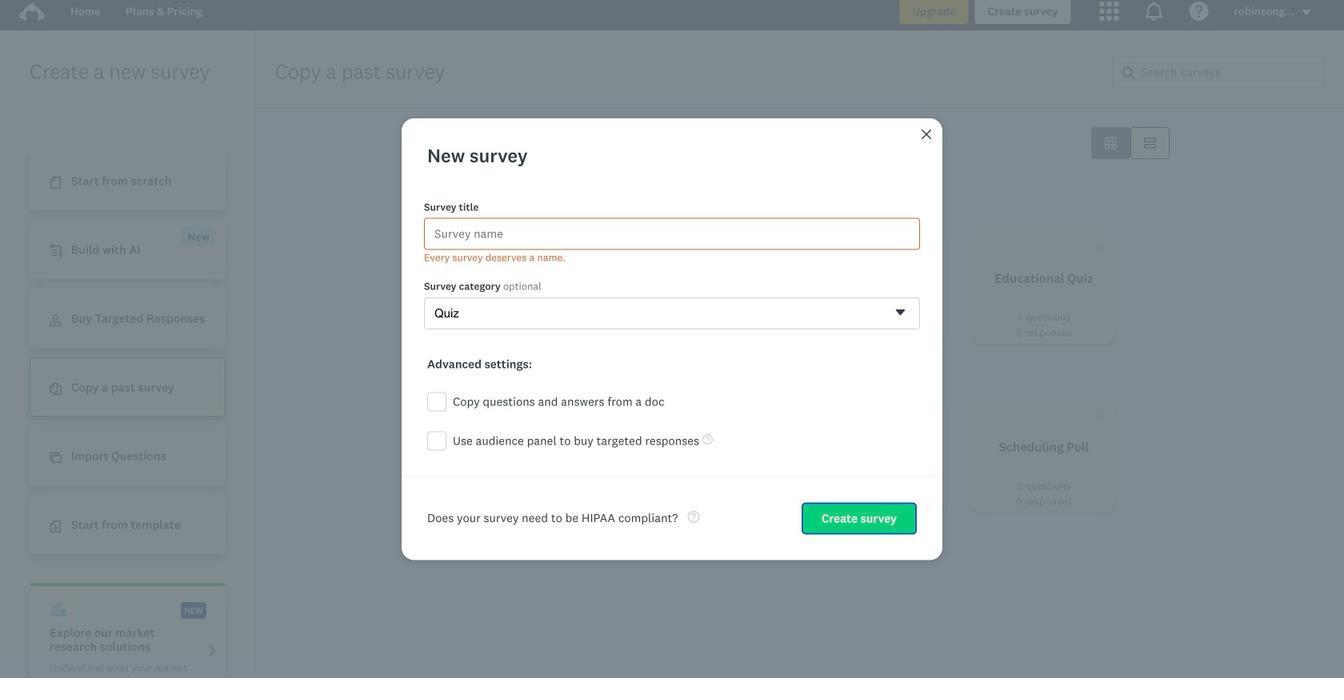 Task type: describe. For each thing, give the bounding box(es) containing it.
documentplus image
[[50, 521, 62, 533]]

user image
[[50, 315, 62, 327]]

help icon image
[[1190, 2, 1209, 21]]

2 starfilled image from the left
[[755, 242, 767, 254]]

clone image
[[50, 452, 62, 464]]

search image
[[1123, 67, 1135, 79]]

3 starfilled image from the left
[[1094, 242, 1106, 254]]

documentclone image
[[50, 384, 62, 396]]

chevronright image
[[207, 646, 219, 658]]

textboxmultiple image
[[1145, 137, 1157, 149]]

2 brand logo image from the top
[[19, 2, 45, 21]]

starfilled image
[[1094, 411, 1106, 423]]

grid image
[[1105, 137, 1117, 149]]



Task type: locate. For each thing, give the bounding box(es) containing it.
brand logo image
[[19, 0, 45, 24], [19, 2, 45, 21]]

0 horizontal spatial starfilled image
[[585, 242, 597, 254]]

1 horizontal spatial starfilled image
[[755, 242, 767, 254]]

starfilled image
[[585, 242, 597, 254], [755, 242, 767, 254], [1094, 242, 1106, 254]]

help image
[[703, 435, 713, 445], [688, 511, 700, 523]]

2 horizontal spatial starfilled image
[[1094, 242, 1106, 254]]

1 brand logo image from the top
[[19, 0, 45, 24]]

Survey name field
[[424, 218, 921, 250]]

close image
[[922, 129, 932, 139]]

dialog
[[402, 118, 943, 561]]

notification center icon image
[[1145, 2, 1164, 21]]

1 vertical spatial help image
[[688, 511, 700, 523]]

Search surveys field
[[1135, 57, 1325, 87]]

0 vertical spatial help image
[[703, 435, 713, 445]]

document image
[[50, 177, 62, 189]]

products icon image
[[1100, 2, 1119, 21], [1100, 2, 1119, 21]]

1 horizontal spatial help image
[[703, 435, 713, 445]]

1 starfilled image from the left
[[585, 242, 597, 254]]

0 horizontal spatial help image
[[688, 511, 700, 523]]

dropdown arrow icon image
[[1302, 7, 1313, 18], [1303, 10, 1311, 15]]

close image
[[921, 128, 933, 141]]



